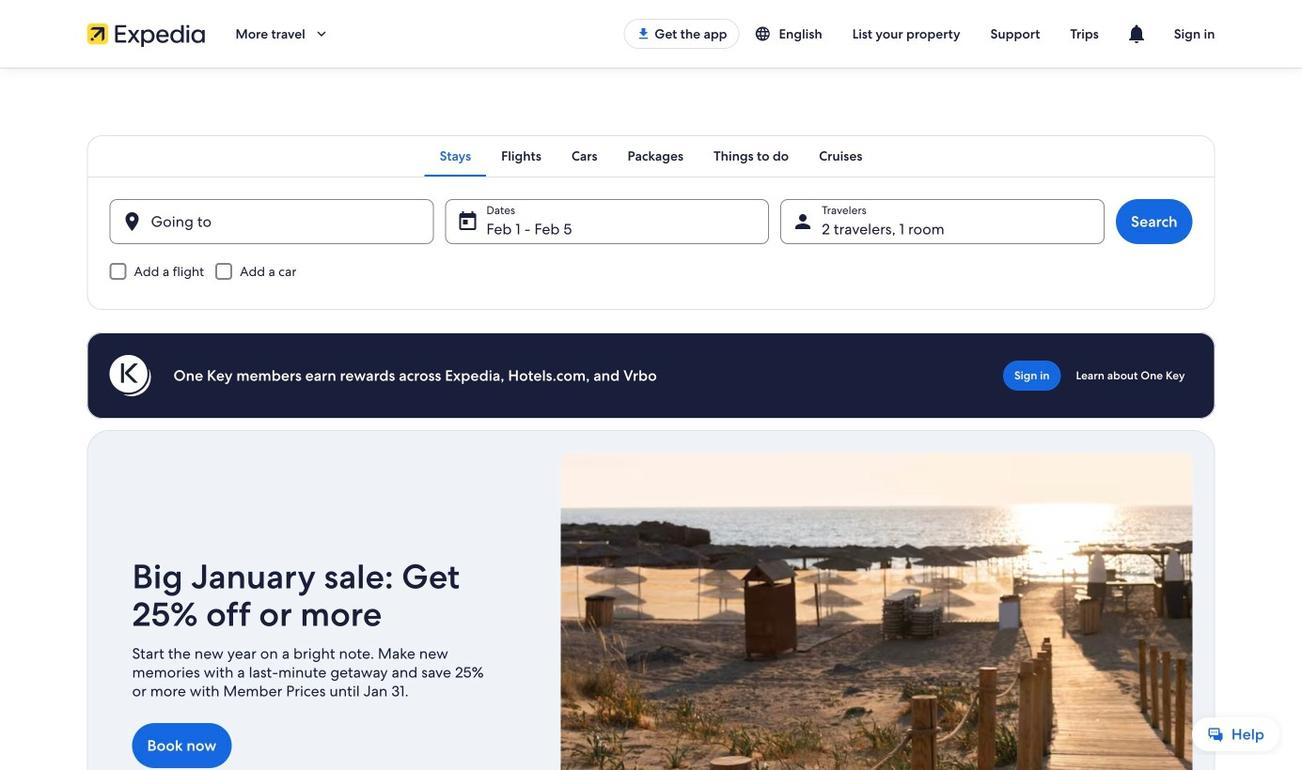 Task type: describe. For each thing, give the bounding box(es) containing it.
more travel image
[[313, 25, 330, 42]]

expedia logo image
[[87, 21, 205, 47]]

small image
[[755, 25, 779, 42]]



Task type: vqa. For each thing, say whether or not it's contained in the screenshot.
tab list
yes



Task type: locate. For each thing, give the bounding box(es) containing it.
download the app button image
[[636, 26, 651, 41]]

main content
[[0, 68, 1302, 771]]

tab list
[[87, 135, 1215, 177]]

communication center icon image
[[1125, 23, 1148, 45]]



